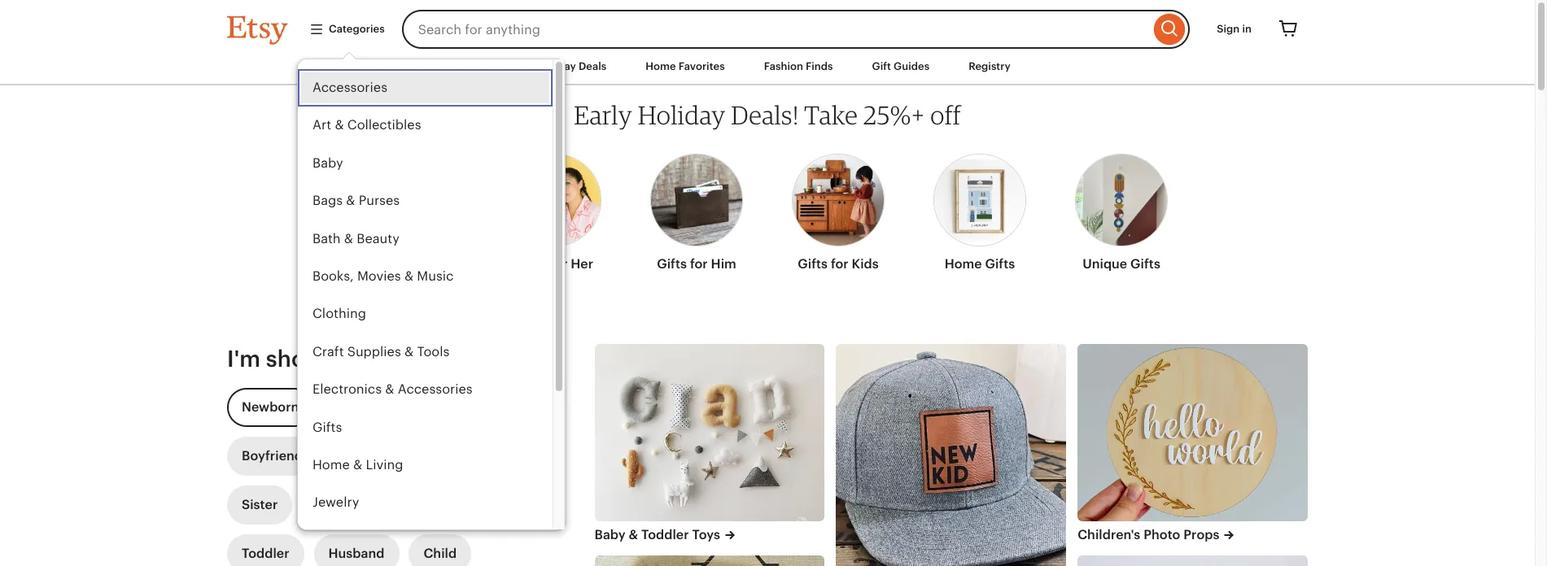 Task type: locate. For each thing, give the bounding box(es) containing it.
supplies
[[347, 344, 401, 360], [400, 533, 453, 548]]

children's photo props link
[[1078, 527, 1308, 545]]

accessories
[[313, 80, 388, 95], [398, 382, 473, 397]]

menu bar containing home favorites
[[198, 49, 1338, 86]]

& right bags
[[346, 193, 355, 209]]

& right "bath"
[[344, 231, 353, 246]]

fashion
[[764, 60, 803, 72]]

purses
[[359, 193, 400, 209]]

for left kids
[[831, 257, 849, 272]]

photo
[[1144, 527, 1181, 543]]

0 horizontal spatial toddler
[[242, 546, 289, 562]]

1 vertical spatial home
[[945, 257, 982, 272]]

baby inside baby & toddler toys 'link'
[[595, 527, 626, 543]]

clothing link
[[298, 296, 553, 334]]

banner
[[198, 0, 1338, 560]]

& for art
[[335, 118, 344, 133]]

home inside menu
[[313, 458, 350, 473]]

supplies down jewelry link
[[400, 533, 453, 548]]

electronics
[[313, 382, 382, 397]]

home gifts
[[945, 257, 1015, 272]]

toddler left toys
[[641, 527, 689, 543]]

for left the her at the top of page
[[550, 257, 568, 272]]

jewelry
[[313, 495, 359, 511]]

1 vertical spatial toddler
[[242, 546, 289, 562]]

& for baby
[[629, 527, 638, 543]]

supplies up electronics & accessories on the bottom left
[[347, 344, 401, 360]]

baby for baby & toddler toys
[[595, 527, 626, 543]]

& for bath
[[344, 231, 353, 246]]

home & living
[[313, 458, 403, 473]]

2 horizontal spatial home
[[945, 257, 982, 272]]

menu
[[297, 59, 566, 560]]

home for home favorites
[[646, 60, 676, 72]]

fashion finds link
[[752, 52, 845, 82]]

holiday
[[638, 99, 726, 130]]

& for bags
[[346, 193, 355, 209]]

accessories down my...
[[398, 382, 473, 397]]

gifts for him
[[657, 257, 737, 272]]

gifts inside the personalized gifts
[[399, 273, 429, 288]]

& right art
[[335, 118, 344, 133]]

0 horizontal spatial accessories
[[313, 80, 388, 95]]

sign in
[[1217, 23, 1252, 35]]

toddler down sister
[[242, 546, 289, 562]]

home inside menu bar
[[646, 60, 676, 72]]

for
[[550, 257, 568, 272], [690, 257, 708, 272], [831, 257, 849, 272], [375, 346, 406, 372]]

1 horizontal spatial home
[[646, 60, 676, 72]]

& left toys
[[629, 527, 638, 543]]

for for him
[[690, 257, 708, 272]]

newborn
[[242, 400, 299, 415]]

tools
[[417, 344, 450, 360]]

categories
[[329, 23, 385, 35]]

gifts for kids
[[798, 257, 879, 272]]

baby link
[[298, 145, 553, 183]]

baby & toddler toys
[[595, 527, 720, 543]]

0 vertical spatial toddler
[[641, 527, 689, 543]]

home favorites
[[646, 60, 725, 72]]

paper & party supplies
[[313, 533, 453, 548]]

for for her
[[550, 257, 568, 272]]

party
[[364, 533, 396, 548]]

1 vertical spatial accessories
[[398, 382, 473, 397]]

& down craft supplies & tools
[[385, 382, 394, 397]]

guides
[[894, 60, 930, 72]]

personalized gifts link
[[367, 144, 460, 296]]

&
[[335, 118, 344, 133], [346, 193, 355, 209], [344, 231, 353, 246], [405, 269, 414, 284], [405, 344, 414, 360], [385, 382, 394, 397], [353, 458, 362, 473], [629, 527, 638, 543], [352, 533, 361, 548]]

None search field
[[402, 10, 1190, 49]]

menu bar
[[198, 49, 1338, 86]]

gifts link
[[298, 409, 553, 447]]

living
[[366, 458, 403, 473]]

shopping
[[266, 346, 369, 372]]

& left 'party'
[[352, 533, 361, 548]]

for left him
[[690, 257, 708, 272]]

& left the living
[[353, 458, 362, 473]]

registry link
[[957, 52, 1023, 82]]

deals!
[[731, 99, 799, 130]]

baby inside "baby" link
[[313, 155, 343, 171]]

favorites
[[679, 60, 725, 72]]

0 horizontal spatial home
[[313, 458, 350, 473]]

1 vertical spatial baby
[[595, 527, 626, 543]]

craft
[[313, 344, 344, 360]]

0 vertical spatial baby
[[313, 155, 343, 171]]

1 horizontal spatial toddler
[[641, 527, 689, 543]]

0 vertical spatial home
[[646, 60, 676, 72]]

personalized name banner - baby name garland - felt nursery letters - baby name bunting - llama name banner - wall decoration banner image
[[595, 345, 825, 522]]

home for home & living
[[313, 458, 350, 473]]

gifts
[[517, 257, 547, 272], [657, 257, 687, 272], [798, 257, 828, 272], [985, 257, 1015, 272], [1131, 257, 1161, 272], [399, 273, 429, 288], [313, 420, 342, 435]]

gifts for him link
[[650, 144, 743, 279]]

1 horizontal spatial baby
[[595, 527, 626, 543]]

accessories up art & collectibles at the top of page
[[313, 80, 388, 95]]

0 vertical spatial supplies
[[347, 344, 401, 360]]

electronics & accessories link
[[298, 371, 553, 409]]

gift
[[872, 60, 891, 72]]

2 vertical spatial home
[[313, 458, 350, 473]]

0 horizontal spatial baby
[[313, 155, 343, 171]]

early holiday deals! take 25%+ off
[[574, 99, 961, 130]]

sign in button
[[1205, 15, 1264, 44]]

& inside 'link'
[[629, 527, 638, 543]]

baby
[[313, 155, 343, 171], [595, 527, 626, 543]]

for up electronics & accessories on the bottom left
[[375, 346, 406, 372]]

i'm
[[227, 346, 261, 372]]

craft supplies & tools
[[313, 344, 450, 360]]

toddler
[[641, 527, 689, 543], [242, 546, 289, 562]]

in
[[1243, 23, 1252, 35]]

& for home
[[353, 458, 362, 473]]



Task type: describe. For each thing, give the bounding box(es) containing it.
gift guides
[[872, 60, 930, 72]]

unique gifts link
[[1075, 144, 1168, 279]]

0 vertical spatial accessories
[[313, 80, 388, 95]]

bags
[[313, 193, 343, 209]]

bags & purses
[[313, 193, 400, 209]]

off
[[931, 99, 961, 130]]

home favorites link
[[634, 52, 737, 82]]

unique
[[1083, 257, 1128, 272]]

books, movies & music link
[[298, 258, 553, 296]]

banner containing accessories
[[198, 0, 1338, 560]]

bath
[[313, 231, 341, 246]]

books, movies & music
[[313, 269, 454, 284]]

art & collectibles
[[313, 118, 421, 133]]

sign
[[1217, 23, 1240, 35]]

my...
[[411, 346, 463, 372]]

home & living link
[[298, 447, 553, 485]]

i'm shopping for my...
[[227, 346, 463, 372]]

electronics & accessories
[[313, 382, 473, 397]]

gifts for her link
[[509, 144, 602, 279]]

& for electronics
[[385, 382, 394, 397]]

toddler inside 'link'
[[641, 527, 689, 543]]

beauty
[[357, 231, 400, 246]]

unique gifts
[[1083, 257, 1161, 272]]

& left music
[[405, 269, 414, 284]]

paper
[[313, 533, 348, 548]]

art
[[313, 118, 331, 133]]

husband
[[329, 546, 385, 562]]

books,
[[313, 269, 354, 284]]

collectibles
[[347, 118, 421, 133]]

children's
[[1078, 527, 1141, 543]]

craft supplies & tools link
[[298, 334, 553, 371]]

jewelry link
[[298, 485, 553, 522]]

take
[[804, 99, 858, 130]]

accessories link
[[298, 69, 553, 107]]

personalized gifts
[[374, 257, 453, 288]]

gift guides link
[[860, 52, 942, 82]]

art & collectibles link
[[298, 107, 553, 145]]

sister
[[242, 498, 278, 513]]

bath & beauty
[[313, 231, 400, 246]]

her
[[571, 257, 594, 272]]

gifts for her
[[517, 257, 594, 272]]

kids
[[852, 257, 879, 272]]

children's photo props
[[1078, 527, 1220, 543]]

fashion finds
[[764, 60, 833, 72]]

bags & purses link
[[298, 183, 553, 220]]

1 vertical spatial supplies
[[400, 533, 453, 548]]

clothing
[[313, 306, 366, 322]]

& left tools
[[405, 344, 414, 360]]

paper & party supplies link
[[298, 522, 553, 560]]

props
[[1184, 527, 1220, 543]]

Search for anything text field
[[402, 10, 1150, 49]]

gifts for kids link
[[792, 144, 885, 279]]

toys
[[692, 527, 720, 543]]

wooden birth announcement plaque &quot;hello world&quot; matte white acrylic image
[[1078, 345, 1308, 522]]

baby & toddler toys link
[[595, 527, 825, 545]]

for for kids
[[831, 257, 849, 272]]

him
[[711, 257, 737, 272]]

personalized
[[374, 257, 453, 272]]

early
[[574, 99, 633, 130]]

25%+
[[864, 99, 925, 130]]

registry
[[969, 60, 1011, 72]]

boyfriend
[[242, 449, 303, 464]]

baby kids hat snapback, new kid toddler youth adult cap, first day school, back to school, new baby pregnancy announcement, pregnancy reveal image
[[836, 345, 1067, 567]]

baby for baby
[[313, 155, 343, 171]]

menu containing accessories
[[297, 59, 566, 560]]

home gifts link
[[934, 144, 1027, 279]]

movies
[[357, 269, 401, 284]]

& for paper
[[352, 533, 361, 548]]

gifts inside menu
[[313, 420, 342, 435]]

music
[[417, 269, 454, 284]]

home for home gifts
[[945, 257, 982, 272]]

categories button
[[297, 15, 397, 44]]

child
[[424, 546, 457, 562]]

finds
[[806, 60, 833, 72]]

bath & beauty link
[[298, 220, 553, 258]]

1 horizontal spatial accessories
[[398, 382, 473, 397]]



Task type: vqa. For each thing, say whether or not it's contained in the screenshot.
Leah Image
no



